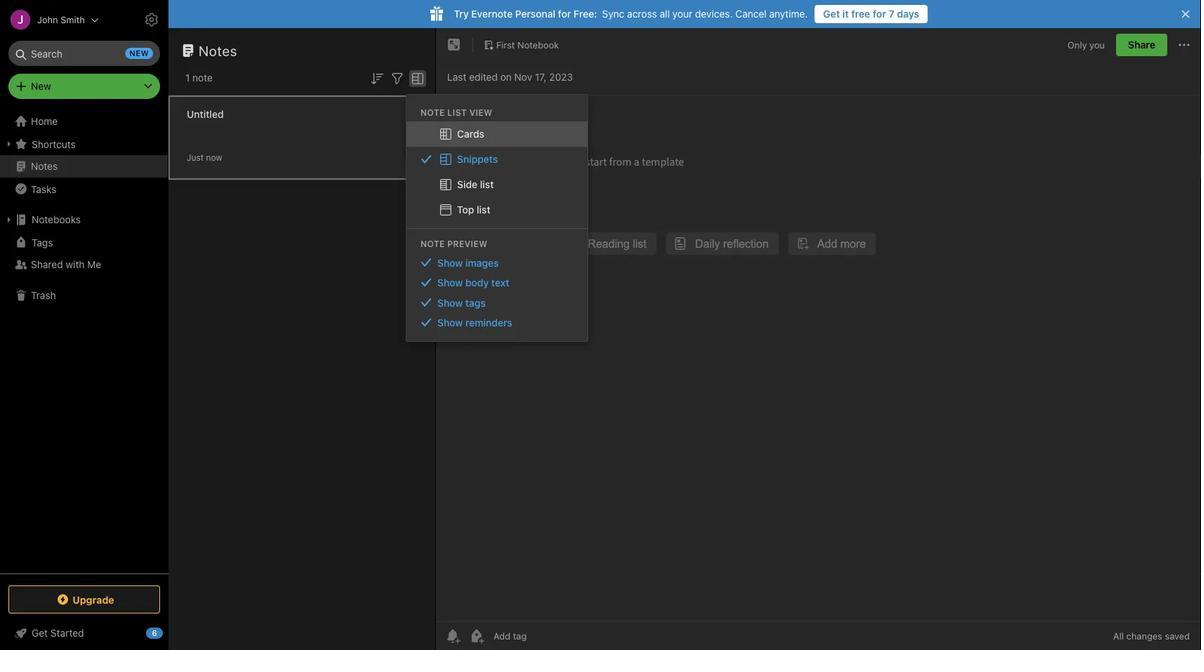 Task type: locate. For each thing, give the bounding box(es) containing it.
first notebook
[[496, 39, 559, 50]]

get left it
[[823, 8, 840, 20]]

days
[[897, 8, 919, 20]]

tasks
[[31, 183, 56, 195]]

notebooks link
[[0, 209, 168, 231]]

list inside "link"
[[480, 178, 494, 190]]

7
[[889, 8, 895, 20]]

images
[[465, 257, 499, 268]]

show for show tags
[[437, 297, 463, 308]]

show for show reminders
[[437, 317, 463, 328]]

snippets link
[[406, 147, 588, 172]]

dropdown list menu
[[406, 121, 588, 222], [406, 253, 588, 333]]

1 vertical spatial list
[[477, 204, 491, 215]]

top list
[[457, 204, 491, 215]]

side
[[457, 178, 477, 190]]

1 horizontal spatial for
[[873, 8, 886, 20]]

home link
[[0, 110, 168, 133]]

share
[[1128, 39, 1156, 51]]

show for show images
[[437, 257, 463, 268]]

1 vertical spatial note
[[421, 239, 445, 248]]

3 show from the top
[[437, 297, 463, 308]]

1 vertical spatial notes
[[31, 160, 58, 172]]

View options field
[[406, 69, 426, 87]]

get inside button
[[823, 8, 840, 20]]

note left preview
[[421, 239, 445, 248]]

across
[[627, 8, 657, 20]]

1
[[185, 72, 190, 84]]

list right the top
[[477, 204, 491, 215]]

settings image
[[143, 11, 160, 28]]

1 vertical spatial get
[[32, 627, 48, 639]]

notes
[[199, 42, 237, 59], [31, 160, 58, 172]]

notes up note
[[199, 42, 237, 59]]

17,
[[535, 71, 547, 83]]

1 show from the top
[[437, 257, 463, 268]]

upgrade
[[73, 594, 114, 605]]

get inside help and learning task checklist field
[[32, 627, 48, 639]]

2 show from the top
[[437, 277, 463, 288]]

1 dropdown list menu from the top
[[406, 121, 588, 222]]

list
[[480, 178, 494, 190], [477, 204, 491, 215]]

6
[[152, 629, 157, 638]]

show reminders link
[[406, 313, 588, 333]]

Search text field
[[18, 41, 150, 66]]

show down show tags
[[437, 317, 463, 328]]

note left list
[[421, 107, 445, 117]]

1 horizontal spatial notes
[[199, 42, 237, 59]]

0 horizontal spatial get
[[32, 627, 48, 639]]

for
[[558, 8, 571, 20], [873, 8, 886, 20]]

only
[[1068, 39, 1087, 50]]

last
[[447, 71, 466, 83]]

smith
[[61, 14, 85, 25]]

tree containing home
[[0, 110, 168, 573]]

list right the 'side'
[[480, 178, 494, 190]]

get for get it free for 7 days
[[823, 8, 840, 20]]

4 show from the top
[[437, 317, 463, 328]]

list for top list
[[477, 204, 491, 215]]

all
[[660, 8, 670, 20]]

expand notebooks image
[[4, 214, 15, 225]]

Note Editor text field
[[436, 95, 1201, 621]]

show
[[437, 257, 463, 268], [437, 277, 463, 288], [437, 297, 463, 308], [437, 317, 463, 328]]

note
[[421, 107, 445, 117], [421, 239, 445, 248]]

Account field
[[0, 6, 99, 34]]

get left started
[[32, 627, 48, 639]]

show left tags
[[437, 297, 463, 308]]

2 note from the top
[[421, 239, 445, 248]]

get it free for 7 days button
[[815, 5, 928, 23]]

1 for from the left
[[558, 8, 571, 20]]

note for note list view
[[421, 107, 445, 117]]

tooltip
[[339, 37, 415, 65]]

snippets
[[457, 153, 498, 165]]

on
[[500, 71, 512, 83]]

trash link
[[0, 284, 168, 307]]

show body text
[[437, 277, 509, 288]]

your
[[672, 8, 692, 20]]

0 vertical spatial list
[[480, 178, 494, 190]]

0 horizontal spatial for
[[558, 8, 571, 20]]

show up show tags
[[437, 277, 463, 288]]

0 vertical spatial get
[[823, 8, 840, 20]]

show body text link
[[406, 273, 588, 293]]

1 note from the top
[[421, 107, 445, 117]]

upgrade button
[[8, 585, 160, 614]]

add a reminder image
[[444, 628, 461, 644]]

0 vertical spatial dropdown list menu
[[406, 121, 588, 222]]

0 horizontal spatial notes
[[31, 160, 58, 172]]

1 note
[[185, 72, 213, 84]]

preview
[[447, 239, 488, 248]]

1 vertical spatial dropdown list menu
[[406, 253, 588, 333]]

tasks button
[[0, 178, 168, 200]]

2 dropdown list menu from the top
[[406, 253, 588, 333]]

more actions image
[[1176, 37, 1193, 53]]

free:
[[574, 8, 597, 20]]

1 horizontal spatial get
[[823, 8, 840, 20]]

get
[[823, 8, 840, 20], [32, 627, 48, 639]]

0 vertical spatial note
[[421, 107, 445, 117]]

tree
[[0, 110, 168, 573]]

show down note preview
[[437, 257, 463, 268]]

for left free:
[[558, 8, 571, 20]]

notes up tasks
[[31, 160, 58, 172]]

get it free for 7 days
[[823, 8, 919, 20]]

show tags link
[[406, 293, 588, 313]]

2023
[[549, 71, 573, 83]]

show tags
[[437, 297, 486, 308]]

2 for from the left
[[873, 8, 886, 20]]

for inside button
[[873, 8, 886, 20]]

for left 7
[[873, 8, 886, 20]]

side list
[[457, 178, 494, 190]]



Task type: vqa. For each thing, say whether or not it's contained in the screenshot.
TAGS button
yes



Task type: describe. For each thing, give the bounding box(es) containing it.
free
[[851, 8, 870, 20]]

body
[[465, 277, 489, 288]]

share button
[[1116, 34, 1167, 56]]

top list link
[[406, 197, 588, 222]]

Sort options field
[[369, 69, 385, 87]]

home
[[31, 115, 58, 127]]

text
[[491, 277, 509, 288]]

you
[[1090, 39, 1105, 50]]

side list link
[[406, 172, 588, 197]]

try evernote personal for free: sync across all your devices. cancel anytime.
[[454, 8, 808, 20]]

only you
[[1068, 39, 1105, 50]]

last edited on nov 17, 2023
[[447, 71, 573, 83]]

show images
[[437, 257, 499, 268]]

untitled
[[187, 108, 224, 120]]

notes link
[[0, 155, 168, 178]]

More actions field
[[1176, 34, 1193, 56]]

click to collapse image
[[163, 624, 174, 641]]

note
[[192, 72, 213, 84]]

saved
[[1165, 631, 1190, 641]]

note preview
[[421, 239, 488, 248]]

tags
[[32, 236, 53, 248]]

new button
[[8, 74, 160, 99]]

sync
[[602, 8, 625, 20]]

notebooks
[[32, 214, 81, 225]]

0 vertical spatial notes
[[199, 42, 237, 59]]

add tag image
[[468, 628, 485, 644]]

just
[[187, 153, 204, 163]]

personal
[[515, 8, 555, 20]]

cards
[[457, 128, 484, 139]]

with
[[66, 259, 85, 270]]

cards menu item
[[406, 121, 588, 147]]

all changes saved
[[1113, 631, 1190, 641]]

just now
[[187, 153, 222, 163]]

shared
[[31, 259, 63, 270]]

try
[[454, 8, 469, 20]]

for for free:
[[558, 8, 571, 20]]

cards link
[[406, 121, 588, 147]]

john smith
[[37, 14, 85, 25]]

tags button
[[0, 231, 168, 253]]

first
[[496, 39, 515, 50]]

shared with me
[[31, 259, 101, 270]]

edited
[[469, 71, 498, 83]]

note for note preview
[[421, 239, 445, 248]]

changes
[[1126, 631, 1162, 641]]

expand note image
[[446, 37, 463, 53]]

anytime.
[[769, 8, 808, 20]]

get started
[[32, 627, 84, 639]]

devices.
[[695, 8, 733, 20]]

show images link
[[406, 253, 588, 273]]

for for 7
[[873, 8, 886, 20]]

show reminders
[[437, 317, 512, 328]]

note window element
[[436, 28, 1201, 650]]

tags
[[465, 297, 486, 308]]

dropdown list menu containing cards
[[406, 121, 588, 222]]

new search field
[[18, 41, 153, 66]]

trash
[[31, 290, 56, 301]]

note list view
[[421, 107, 492, 117]]

john
[[37, 14, 58, 25]]

top
[[457, 204, 474, 215]]

list for side list
[[480, 178, 494, 190]]

me
[[87, 259, 101, 270]]

all
[[1113, 631, 1124, 641]]

it
[[843, 8, 849, 20]]

new
[[130, 49, 149, 58]]

first notebook button
[[479, 35, 564, 55]]

evernote
[[471, 8, 513, 20]]

Add filters field
[[389, 69, 406, 87]]

cancel
[[735, 8, 767, 20]]

shortcuts
[[32, 138, 76, 150]]

add filters image
[[389, 70, 406, 87]]

reminders
[[465, 317, 512, 328]]

shared with me link
[[0, 253, 168, 276]]

get for get started
[[32, 627, 48, 639]]

view
[[469, 107, 492, 117]]

started
[[50, 627, 84, 639]]

dropdown list menu containing show images
[[406, 253, 588, 333]]

Help and Learning task checklist field
[[0, 622, 168, 644]]

now
[[206, 153, 222, 163]]

shortcuts button
[[0, 133, 168, 155]]

show for show body text
[[437, 277, 463, 288]]

new
[[31, 80, 51, 92]]

notebook
[[517, 39, 559, 50]]

Add tag field
[[492, 630, 597, 642]]

nov
[[514, 71, 532, 83]]

list
[[447, 107, 467, 117]]



